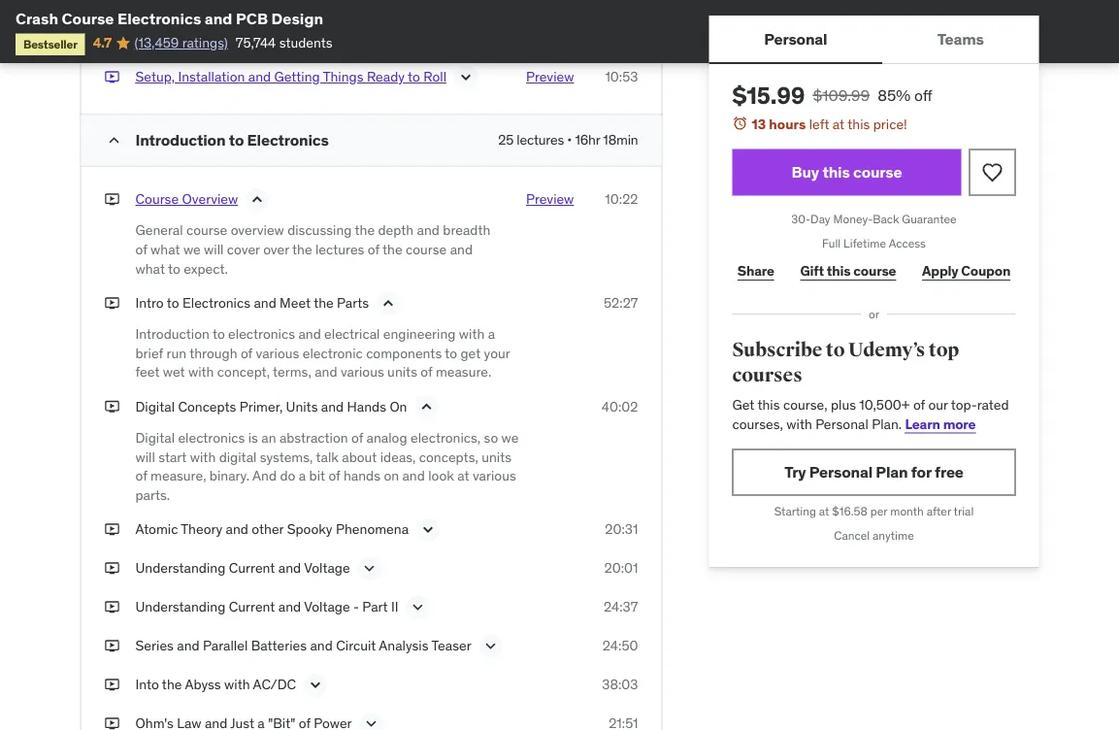 Task type: vqa. For each thing, say whether or not it's contained in the screenshot.
PCB
yes



Task type: locate. For each thing, give the bounding box(es) containing it.
and left other
[[226, 520, 248, 538]]

electronics inside introduction to electronics and electrical engineering with a brief run through of various electronic components to get your feet wet with concept, terms, and various units of measure.
[[228, 325, 295, 343]]

1 horizontal spatial various
[[341, 363, 384, 381]]

of left "our"
[[913, 396, 925, 413]]

units down components
[[387, 363, 417, 381]]

0 horizontal spatial we
[[183, 240, 201, 258]]

cover
[[227, 240, 260, 258]]

1 horizontal spatial at
[[819, 504, 829, 519]]

1 xsmall image from the top
[[104, 190, 120, 209]]

this inside gift this course link
[[827, 262, 851, 279]]

systems,
[[260, 448, 313, 465]]

1 horizontal spatial a
[[488, 325, 495, 343]]

at inside digital electronics is an abstraction of analog electronics, so we will start with digital systems, talk about ideas, concepts, units of measure, binary. and do a bit of hands on and look at various parts.
[[457, 467, 469, 484]]

0 vertical spatial at
[[833, 115, 845, 133]]

understanding down theory
[[135, 559, 226, 577]]

and right on
[[402, 467, 425, 484]]

with down course,
[[787, 415, 812, 432]]

hide lecture description image
[[248, 190, 267, 209], [379, 294, 398, 313]]

various up the hands
[[341, 363, 384, 381]]

0 vertical spatial we
[[183, 240, 201, 258]]

over
[[263, 240, 289, 258]]

starting up ratings)
[[165, 7, 225, 27]]

about
[[342, 448, 377, 465]]

0 vertical spatial hide lecture description image
[[248, 190, 267, 209]]

1 understanding from the top
[[135, 559, 226, 577]]

xsmall image for general course overview discussing the depth and breadth of what we will cover over the lectures of the course and what to expect.
[[104, 190, 120, 209]]

electronic
[[303, 344, 363, 362]]

1 voltage from the top
[[304, 559, 350, 577]]

of
[[135, 240, 147, 258], [368, 240, 380, 258], [241, 344, 252, 362], [421, 363, 433, 381], [913, 396, 925, 413], [351, 429, 363, 446], [135, 467, 147, 484], [329, 467, 340, 484]]

at left the $16.58
[[819, 504, 829, 519]]

xsmall image for atomic
[[104, 520, 120, 539]]

4 xsmall image from the top
[[104, 598, 120, 617]]

electronics down setup, installation and getting things ready to roll
[[247, 130, 329, 150]]

starting inside dropdown button
[[165, 7, 225, 27]]

16hr
[[575, 131, 600, 149]]

we right the so
[[502, 429, 519, 446]]

24:50
[[603, 637, 638, 654]]

to up through at left
[[213, 325, 225, 343]]

1 introduction from the top
[[135, 130, 226, 150]]

1 vertical spatial starting
[[774, 504, 816, 519]]

2 vertical spatial show lecture description image
[[306, 675, 325, 695]]

lectures left •
[[517, 131, 564, 149]]

guarantee
[[902, 212, 957, 227]]

what up intro
[[135, 260, 165, 277]]

course up general
[[135, 190, 179, 208]]

2 horizontal spatial various
[[473, 467, 516, 484]]

1 horizontal spatial units
[[482, 448, 512, 465]]

of right 'bit' on the left bottom of the page
[[329, 467, 340, 484]]

0 horizontal spatial starting
[[165, 7, 225, 27]]

this right buy
[[823, 162, 850, 182]]

2 horizontal spatial show lecture description image
[[456, 68, 476, 87]]

roll
[[423, 68, 447, 86]]

electronics down expect.
[[182, 294, 250, 312]]

design
[[271, 8, 323, 28]]

theory
[[181, 520, 223, 538]]

starting inside starting at $16.58 per month after trial cancel anytime
[[774, 504, 816, 519]]

of up parts.
[[135, 467, 147, 484]]

30-
[[791, 212, 811, 227]]

the right into
[[162, 676, 182, 693]]

1 vertical spatial will
[[135, 448, 155, 465]]

xsmall image for setup,
[[104, 68, 120, 87]]

the
[[355, 221, 375, 239], [292, 240, 312, 258], [383, 240, 403, 258], [314, 294, 334, 312], [162, 676, 182, 693]]

0 vertical spatial units
[[387, 363, 417, 381]]

course inside gift this course link
[[854, 262, 896, 279]]

crash course electronics and pcb design
[[16, 8, 323, 28]]

show lecture description image right ac/dc
[[306, 675, 325, 695]]

0 vertical spatial current
[[229, 559, 275, 577]]

starting down try
[[774, 504, 816, 519]]

money-
[[833, 212, 873, 227]]

2 vertical spatial at
[[819, 504, 829, 519]]

1 vertical spatial course
[[135, 190, 179, 208]]

we up expect.
[[183, 240, 201, 258]]

understanding for understanding current and voltage
[[135, 559, 226, 577]]

introduction inside introduction to electronics and electrical engineering with a brief run through of various electronic components to get your feet wet with concept, terms, and various units of measure.
[[135, 325, 210, 343]]

full
[[822, 236, 841, 251]]

this inside get this course, plus 10,500+ of our top-rated courses, with personal plan.
[[758, 396, 780, 413]]

understanding for understanding current and voltage - part ii
[[135, 598, 226, 616]]

25
[[498, 131, 514, 149]]

1 vertical spatial hide lecture description image
[[379, 294, 398, 313]]

lectures down "discussing"
[[316, 240, 364, 258]]

1 horizontal spatial lectures
[[517, 131, 564, 149]]

of up about
[[351, 429, 363, 446]]

introduction for introduction to electronics
[[135, 130, 226, 150]]

0 horizontal spatial will
[[135, 448, 155, 465]]

1 horizontal spatial starting
[[774, 504, 816, 519]]

get
[[461, 344, 481, 362]]

course inside buy this course button
[[853, 162, 902, 182]]

personal inside try personal plan for free link
[[809, 462, 873, 482]]

to left the udemy's
[[826, 338, 845, 362]]

show lecture description image up "part"
[[360, 559, 379, 578]]

0 horizontal spatial hide lecture description image
[[248, 190, 267, 209]]

0 vertical spatial a
[[488, 325, 495, 343]]

3 xsmall image from the top
[[104, 559, 120, 578]]

0 horizontal spatial lectures
[[316, 240, 364, 258]]

this right gift
[[827, 262, 851, 279]]

understanding current and voltage - part ii
[[135, 598, 398, 616]]

courses,
[[732, 415, 783, 432]]

75,744 students
[[236, 34, 333, 51]]

show lecture description image
[[418, 520, 438, 539], [408, 598, 428, 617], [481, 636, 501, 656], [362, 714, 381, 730]]

courses
[[732, 363, 803, 387]]

hide lecture description image for over
[[248, 190, 267, 209]]

at right left
[[833, 115, 845, 133]]

1 vertical spatial units
[[482, 448, 512, 465]]

0 vertical spatial electronics
[[228, 325, 295, 343]]

0 horizontal spatial show lecture description image
[[306, 675, 325, 695]]

of down general
[[135, 240, 147, 258]]

course down the "depth" on the top left
[[406, 240, 447, 258]]

electronics down intro to electronics and meet the parts
[[228, 325, 295, 343]]

0 vertical spatial electronics
[[117, 8, 201, 28]]

2 vertical spatial electronics
[[182, 294, 250, 312]]

into the abyss with ac/dc
[[135, 676, 296, 693]]

what down general
[[151, 240, 180, 258]]

hide lecture description image
[[417, 397, 436, 417]]

will up expect.
[[204, 240, 224, 258]]

wet
[[163, 363, 185, 381]]

and up electronic
[[298, 325, 321, 343]]

2 digital from the top
[[135, 429, 175, 446]]

voltage down spooky
[[304, 559, 350, 577]]

2 xsmall image from the top
[[104, 294, 120, 313]]

a right do
[[299, 467, 306, 484]]

course up 4.7
[[62, 8, 114, 28]]

starting at $16.58 per month after trial cancel anytime
[[774, 504, 974, 543]]

back
[[873, 212, 899, 227]]

0 horizontal spatial at
[[457, 467, 469, 484]]

1 xsmall image from the top
[[104, 68, 120, 87]]

and up batteries
[[278, 598, 301, 616]]

2 vertical spatial personal
[[809, 462, 873, 482]]

1 vertical spatial a
[[299, 467, 306, 484]]

of inside get this course, plus 10,500+ of our top-rated courses, with personal plan.
[[913, 396, 925, 413]]

voltage
[[304, 559, 350, 577], [304, 598, 350, 616]]

show lecture description image for understanding current and voltage - part ii
[[408, 598, 428, 617]]

digital up 'start'
[[135, 429, 175, 446]]

bit
[[309, 467, 325, 484]]

we
[[183, 240, 201, 258], [502, 429, 519, 446]]

course down lifetime
[[854, 262, 896, 279]]

1 current from the top
[[229, 559, 275, 577]]

current up understanding current and voltage - part ii
[[229, 559, 275, 577]]

our
[[929, 396, 948, 413]]

0 vertical spatial personal
[[764, 29, 828, 48]]

1 vertical spatial voltage
[[304, 598, 350, 616]]

units inside digital electronics is an abstraction of analog electronics, so we will start with digital systems, talk about ideas, concepts, units of measure, binary. and do a bit of hands on and look at various parts.
[[482, 448, 512, 465]]

and up ratings)
[[205, 8, 232, 28]]

the starting line button
[[135, 7, 638, 27]]

voltage for understanding current and voltage
[[304, 559, 350, 577]]

preview down the 25 lectures • 16hr 18min
[[526, 190, 574, 208]]

terms,
[[273, 363, 311, 381]]

18min
[[603, 131, 638, 149]]

trial
[[954, 504, 974, 519]]

personal
[[764, 29, 828, 48], [816, 415, 869, 432], [809, 462, 873, 482]]

0 vertical spatial show lecture description image
[[456, 68, 476, 87]]

digital down feet
[[135, 398, 175, 415]]

personal down the plus
[[816, 415, 869, 432]]

measure.
[[436, 363, 492, 381]]

xsmall image
[[104, 190, 120, 209], [104, 294, 120, 313], [104, 559, 120, 578]]

part
[[362, 598, 388, 616]]

try
[[785, 462, 806, 482]]

ii
[[391, 598, 398, 616]]

and
[[253, 467, 277, 484]]

2 understanding from the top
[[135, 598, 226, 616]]

try personal plan for free
[[785, 462, 964, 482]]

1 horizontal spatial will
[[204, 240, 224, 258]]

understanding up series
[[135, 598, 226, 616]]

various up terms,
[[256, 344, 299, 362]]

20:01
[[604, 559, 638, 577]]

1 vertical spatial current
[[229, 598, 275, 616]]

6 xsmall image from the top
[[104, 675, 120, 694]]

0 vertical spatial voltage
[[304, 559, 350, 577]]

at right look
[[457, 467, 469, 484]]

hide lecture description image up overview
[[248, 190, 267, 209]]

various down the so
[[473, 467, 516, 484]]

breadth
[[443, 221, 491, 239]]

and down electronic
[[315, 363, 337, 381]]

2 horizontal spatial at
[[833, 115, 845, 133]]

with right 'start'
[[190, 448, 216, 465]]

0 vertical spatial will
[[204, 240, 224, 258]]

tab list
[[709, 16, 1039, 64]]

introduction to electronics
[[135, 130, 329, 150]]

will left 'start'
[[135, 448, 155, 465]]

abstraction
[[279, 429, 348, 446]]

price!
[[873, 115, 908, 133]]

2 current from the top
[[229, 598, 275, 616]]

1 vertical spatial what
[[135, 260, 165, 277]]

1 horizontal spatial show lecture description image
[[360, 559, 379, 578]]

1 vertical spatial preview
[[526, 190, 574, 208]]

coupon
[[961, 262, 1011, 279]]

current down understanding current and voltage
[[229, 598, 275, 616]]

3 xsmall image from the top
[[104, 520, 120, 539]]

units
[[387, 363, 417, 381], [482, 448, 512, 465]]

a up the your
[[488, 325, 495, 343]]

this left the price!
[[848, 115, 870, 133]]

1 vertical spatial understanding
[[135, 598, 226, 616]]

a
[[488, 325, 495, 343], [299, 467, 306, 484]]

hide lecture description image for electronic
[[379, 294, 398, 313]]

1 horizontal spatial course
[[135, 190, 179, 208]]

more
[[943, 415, 976, 432]]

course up back
[[853, 162, 902, 182]]

show lecture description image for into the abyss with ac/dc
[[306, 675, 325, 695]]

do
[[280, 467, 295, 484]]

show lecture description image down circuit at bottom left
[[362, 714, 381, 730]]

show lecture description image for setup, installation and getting things ready to roll
[[456, 68, 476, 87]]

1 vertical spatial show lecture description image
[[360, 559, 379, 578]]

2 vertical spatial xsmall image
[[104, 559, 120, 578]]

show lecture description image right teaser
[[481, 636, 501, 656]]

is
[[248, 429, 258, 446]]

0 vertical spatial preview
[[526, 68, 574, 86]]

voltage left -
[[304, 598, 350, 616]]

xsmall image
[[104, 68, 120, 87], [104, 397, 120, 416], [104, 520, 120, 539], [104, 598, 120, 617], [104, 636, 120, 655], [104, 675, 120, 694], [104, 714, 120, 730]]

1 horizontal spatial hide lecture description image
[[379, 294, 398, 313]]

this for gift
[[827, 262, 851, 279]]

electronics down concepts
[[178, 429, 245, 446]]

to inside 'general course overview discussing the depth and breadth of what we will cover over the lectures of the course and what to expect.'
[[168, 260, 180, 277]]

small image
[[104, 131, 124, 150]]

2 vertical spatial various
[[473, 467, 516, 484]]

feet
[[135, 363, 160, 381]]

preview
[[526, 68, 574, 86], [526, 190, 574, 208]]

digital
[[219, 448, 257, 465]]

batteries
[[251, 637, 307, 654]]

personal inside personal button
[[764, 29, 828, 48]]

alarm image
[[732, 116, 748, 131]]

this inside buy this course button
[[823, 162, 850, 182]]

digital inside digital electronics is an abstraction of analog electronics, so we will start with digital systems, talk about ideas, concepts, units of measure, binary. and do a bit of hands on and look at various parts.
[[135, 429, 175, 446]]

understanding
[[135, 559, 226, 577], [135, 598, 226, 616]]

digital concepts primer, units and hands on
[[135, 398, 407, 415]]

hide lecture description image right parts at left
[[379, 294, 398, 313]]

this up the "courses," in the right bottom of the page
[[758, 396, 780, 413]]

0 vertical spatial digital
[[135, 398, 175, 415]]

abyss
[[185, 676, 221, 693]]

1 preview from the top
[[526, 68, 574, 86]]

show lecture description image for understanding current and voltage
[[360, 559, 379, 578]]

electronics for intro
[[182, 294, 250, 312]]

20:31
[[605, 520, 638, 538]]

2 voltage from the top
[[304, 598, 350, 616]]

0 vertical spatial various
[[256, 344, 299, 362]]

1 vertical spatial digital
[[135, 429, 175, 446]]

concepts,
[[419, 448, 478, 465]]

1 vertical spatial we
[[502, 429, 519, 446]]

introduction up the run
[[135, 325, 210, 343]]

personal up $15.99
[[764, 29, 828, 48]]

of down the "depth" on the top left
[[368, 240, 380, 258]]

to left expect.
[[168, 260, 180, 277]]

1 vertical spatial electronics
[[178, 429, 245, 446]]

show lecture description image right roll on the left top
[[456, 68, 476, 87]]

and left "meet"
[[254, 294, 276, 312]]

with
[[459, 325, 485, 343], [188, 363, 214, 381], [787, 415, 812, 432], [190, 448, 216, 465], [224, 676, 250, 693]]

0 horizontal spatial various
[[256, 344, 299, 362]]

0 vertical spatial starting
[[165, 7, 225, 27]]

5 xsmall image from the top
[[104, 636, 120, 655]]

38:03
[[602, 676, 638, 693]]

1 vertical spatial personal
[[816, 415, 869, 432]]

digital electronics is an abstraction of analog electronics, so we will start with digital systems, talk about ideas, concepts, units of measure, binary. and do a bit of hands on and look at various parts.
[[135, 429, 519, 503]]

electronics up (13,459
[[117, 8, 201, 28]]

introduction up course overview
[[135, 130, 226, 150]]

show lecture description image down look
[[418, 520, 438, 539]]

0 horizontal spatial a
[[299, 467, 306, 484]]

0 vertical spatial understanding
[[135, 559, 226, 577]]

0 horizontal spatial units
[[387, 363, 417, 381]]

0 vertical spatial xsmall image
[[104, 190, 120, 209]]

0 vertical spatial course
[[62, 8, 114, 28]]

1 vertical spatial introduction
[[135, 325, 210, 343]]

tab list containing personal
[[709, 16, 1039, 64]]

month
[[890, 504, 924, 519]]

course inside button
[[135, 190, 179, 208]]

1 digital from the top
[[135, 398, 175, 415]]

7 xsmall image from the top
[[104, 714, 120, 730]]

and down 75,744 at the top left
[[248, 68, 271, 86]]

introduction for introduction to electronics and electrical engineering with a brief run through of various electronic components to get your feet wet with concept, terms, and various units of measure.
[[135, 325, 210, 343]]

starting
[[165, 7, 225, 27], [774, 504, 816, 519]]

on
[[390, 398, 407, 415]]

1 vertical spatial electronics
[[247, 130, 329, 150]]

analysis
[[379, 637, 429, 654]]

personal up the $16.58
[[809, 462, 873, 482]]

show lecture description image for atomic theory and other spooky phenomena
[[418, 520, 438, 539]]

preview up the 25 lectures • 16hr 18min
[[526, 68, 574, 86]]

get
[[732, 396, 755, 413]]

units down the so
[[482, 448, 512, 465]]

subscribe
[[732, 338, 823, 362]]

this for buy
[[823, 162, 850, 182]]

lectures inside 'general course overview discussing the depth and breadth of what we will cover over the lectures of the course and what to expect.'
[[316, 240, 364, 258]]

buy this course button
[[732, 149, 962, 196]]

0 vertical spatial lectures
[[517, 131, 564, 149]]

2 introduction from the top
[[135, 325, 210, 343]]

0 vertical spatial introduction
[[135, 130, 226, 150]]

show lecture description image
[[456, 68, 476, 87], [360, 559, 379, 578], [306, 675, 325, 695]]

1 horizontal spatial we
[[502, 429, 519, 446]]

1 vertical spatial lectures
[[316, 240, 364, 258]]

1 vertical spatial at
[[457, 467, 469, 484]]

this
[[848, 115, 870, 133], [823, 162, 850, 182], [827, 262, 851, 279], [758, 396, 780, 413]]

1 vertical spatial xsmall image
[[104, 294, 120, 313]]

0 horizontal spatial course
[[62, 8, 114, 28]]

and down "atomic theory and other spooky phenomena"
[[278, 559, 301, 577]]

into
[[135, 676, 159, 693]]

share
[[738, 262, 774, 279]]

show lecture description image right ii
[[408, 598, 428, 617]]

ready
[[367, 68, 405, 86]]

current for understanding current and voltage
[[229, 559, 275, 577]]

course down overview
[[186, 221, 227, 239]]



Task type: describe. For each thing, give the bounding box(es) containing it.
or
[[869, 306, 880, 322]]

buy this course
[[792, 162, 902, 182]]

4.7
[[93, 34, 112, 51]]

plan.
[[872, 415, 902, 432]]

gift this course link
[[795, 252, 902, 290]]

show lecture description image for series and parallel batteries and circuit analysis teaser
[[481, 636, 501, 656]]

analog
[[367, 429, 407, 446]]

13 hours left at this price!
[[752, 115, 908, 133]]

a inside digital electronics is an abstraction of analog electronics, so we will start with digital systems, talk about ideas, concepts, units of measure, binary. and do a bit of hands on and look at various parts.
[[299, 467, 306, 484]]

an
[[261, 429, 276, 446]]

of up the concept, at left
[[241, 344, 252, 362]]

with right abyss at the left of page
[[224, 676, 250, 693]]

apply coupon
[[922, 262, 1011, 279]]

start
[[158, 448, 187, 465]]

to left roll on the left top
[[408, 68, 420, 86]]

and inside digital electronics is an abstraction of analog electronics, so we will start with digital systems, talk about ideas, concepts, units of measure, binary. and do a bit of hands on and look at various parts.
[[402, 467, 425, 484]]

through
[[189, 344, 237, 362]]

components
[[366, 344, 442, 362]]

free
[[935, 462, 964, 482]]

digital for digital electronics is an abstraction of analog electronics, so we will start with digital systems, talk about ideas, concepts, units of measure, binary. and do a bit of hands on and look at various parts.
[[135, 429, 175, 446]]

for
[[911, 462, 932, 482]]

lifetime
[[844, 236, 886, 251]]

left
[[809, 115, 829, 133]]

will inside digital electronics is an abstraction of analog electronics, so we will start with digital systems, talk about ideas, concepts, units of measure, binary. and do a bit of hands on and look at various parts.
[[135, 448, 155, 465]]

with up get
[[459, 325, 485, 343]]

learn
[[905, 415, 940, 432]]

apply coupon button
[[917, 252, 1016, 290]]

we inside digital electronics is an abstraction of analog electronics, so we will start with digital systems, talk about ideas, concepts, units of measure, binary. and do a bit of hands on and look at various parts.
[[502, 429, 519, 446]]

add to wishlist image
[[981, 161, 1004, 184]]

course overview button
[[135, 190, 238, 213]]

2 preview from the top
[[526, 190, 574, 208]]

buy
[[792, 162, 819, 182]]

of down components
[[421, 363, 433, 381]]

85%
[[878, 85, 911, 105]]

electronics inside digital electronics is an abstraction of analog electronics, so we will start with digital systems, talk about ideas, concepts, units of measure, binary. and do a bit of hands on and look at various parts.
[[178, 429, 245, 446]]

and right units
[[321, 398, 344, 415]]

ac/dc
[[253, 676, 296, 693]]

series
[[135, 637, 174, 654]]

hours
[[769, 115, 806, 133]]

the down the "depth" on the top left
[[383, 240, 403, 258]]

to left get
[[445, 344, 457, 362]]

24:37
[[604, 598, 638, 616]]

understanding current and voltage
[[135, 559, 350, 577]]

parts
[[337, 294, 369, 312]]

setup,
[[135, 68, 175, 86]]

the starting line
[[135, 7, 258, 27]]

$16.58
[[832, 504, 868, 519]]

(13,459
[[134, 34, 179, 51]]

teams button
[[883, 16, 1039, 62]]

pcb
[[236, 8, 268, 28]]

at inside starting at $16.58 per month after trial cancel anytime
[[819, 504, 829, 519]]

voltage for understanding current and voltage - part ii
[[304, 598, 350, 616]]

to inside subscribe to udemy's top courses
[[826, 338, 845, 362]]

udemy's
[[848, 338, 925, 362]]

xsmall image for series
[[104, 636, 120, 655]]

to up overview
[[229, 130, 244, 150]]

crash
[[16, 8, 58, 28]]

intro to electronics and meet the parts
[[135, 294, 369, 312]]

learn more link
[[905, 415, 976, 432]]

digital for digital concepts primer, units and hands on
[[135, 398, 175, 415]]

anytime
[[873, 528, 914, 543]]

25 lectures • 16hr 18min
[[498, 131, 638, 149]]

the down "discussing"
[[292, 240, 312, 258]]

general course overview discussing the depth and breadth of what we will cover over the lectures of the course and what to expect.
[[135, 221, 491, 277]]

with inside get this course, plus 10,500+ of our top-rated courses, with personal plan.
[[787, 415, 812, 432]]

share button
[[732, 252, 780, 290]]

with down through at left
[[188, 363, 214, 381]]

2 xsmall image from the top
[[104, 397, 120, 416]]

look
[[428, 467, 454, 484]]

meet
[[280, 294, 311, 312]]

and left circuit at bottom left
[[310, 637, 333, 654]]

xsmall image for introduction to electronics and electrical engineering with a brief run through of various electronic components to get your feet wet with concept, terms, and various units of measure.
[[104, 294, 120, 313]]

electronics,
[[411, 429, 481, 446]]

students
[[279, 34, 333, 51]]

after
[[927, 504, 951, 519]]

(13,459 ratings)
[[134, 34, 228, 51]]

will inside 'general course overview discussing the depth and breadth of what we will cover over the lectures of the course and what to expect.'
[[204, 240, 224, 258]]

this for get
[[758, 396, 780, 413]]

a inside introduction to electronics and electrical engineering with a brief run through of various electronic components to get your feet wet with concept, terms, and various units of measure.
[[488, 325, 495, 343]]

xsmall image for into
[[104, 675, 120, 694]]

and right the "depth" on the top left
[[417, 221, 440, 239]]

0 vertical spatial what
[[151, 240, 180, 258]]

plus
[[831, 396, 856, 413]]

discussing
[[287, 221, 352, 239]]

xsmall image for understanding
[[104, 598, 120, 617]]

other
[[252, 520, 284, 538]]

installation
[[178, 68, 245, 86]]

try personal plan for free link
[[732, 449, 1016, 496]]

electronics for introduction
[[247, 130, 329, 150]]

course overview
[[135, 190, 238, 208]]

subscribe to udemy's top courses
[[732, 338, 959, 387]]

gift
[[800, 262, 824, 279]]

access
[[889, 236, 926, 251]]

learn more
[[905, 415, 976, 432]]

various inside digital electronics is an abstraction of analog electronics, so we will start with digital systems, talk about ideas, concepts, units of measure, binary. and do a bit of hands on and look at various parts.
[[473, 467, 516, 484]]

series and parallel batteries and circuit analysis teaser
[[135, 637, 472, 654]]

the left the "depth" on the top left
[[355, 221, 375, 239]]

and down breadth
[[450, 240, 473, 258]]

gift this course
[[800, 262, 896, 279]]

circuit
[[336, 637, 376, 654]]

current for understanding current and voltage - part ii
[[229, 598, 275, 616]]

the right "meet"
[[314, 294, 334, 312]]

small image
[[104, 8, 124, 28]]

to right intro
[[167, 294, 179, 312]]

electronics for crash
[[117, 8, 201, 28]]

introduction to electronics and electrical engineering with a brief run through of various electronic components to get your feet wet with concept, terms, and various units of measure.
[[135, 325, 510, 381]]

brief
[[135, 344, 163, 362]]

we inside 'general course overview discussing the depth and breadth of what we will cover over the lectures of the course and what to expect.'
[[183, 240, 201, 258]]

on
[[384, 467, 399, 484]]

atomic
[[135, 520, 178, 538]]

binary.
[[210, 467, 250, 484]]

personal inside get this course, plus 10,500+ of our top-rated courses, with personal plan.
[[816, 415, 869, 432]]

bestseller
[[23, 36, 77, 51]]

$15.99
[[732, 81, 805, 110]]

with inside digital electronics is an abstraction of analog electronics, so we will start with digital systems, talk about ideas, concepts, units of measure, binary. and do a bit of hands on and look at various parts.
[[190, 448, 216, 465]]

units inside introduction to electronics and electrical engineering with a brief run through of various electronic components to get your feet wet with concept, terms, and various units of measure.
[[387, 363, 417, 381]]

phenomena
[[336, 520, 409, 538]]

13
[[752, 115, 766, 133]]

line
[[228, 7, 258, 27]]

top-
[[951, 396, 977, 413]]

1 vertical spatial various
[[341, 363, 384, 381]]

$15.99 $109.99 85% off
[[732, 81, 933, 110]]

and right series
[[177, 637, 200, 654]]

concept,
[[217, 363, 270, 381]]



